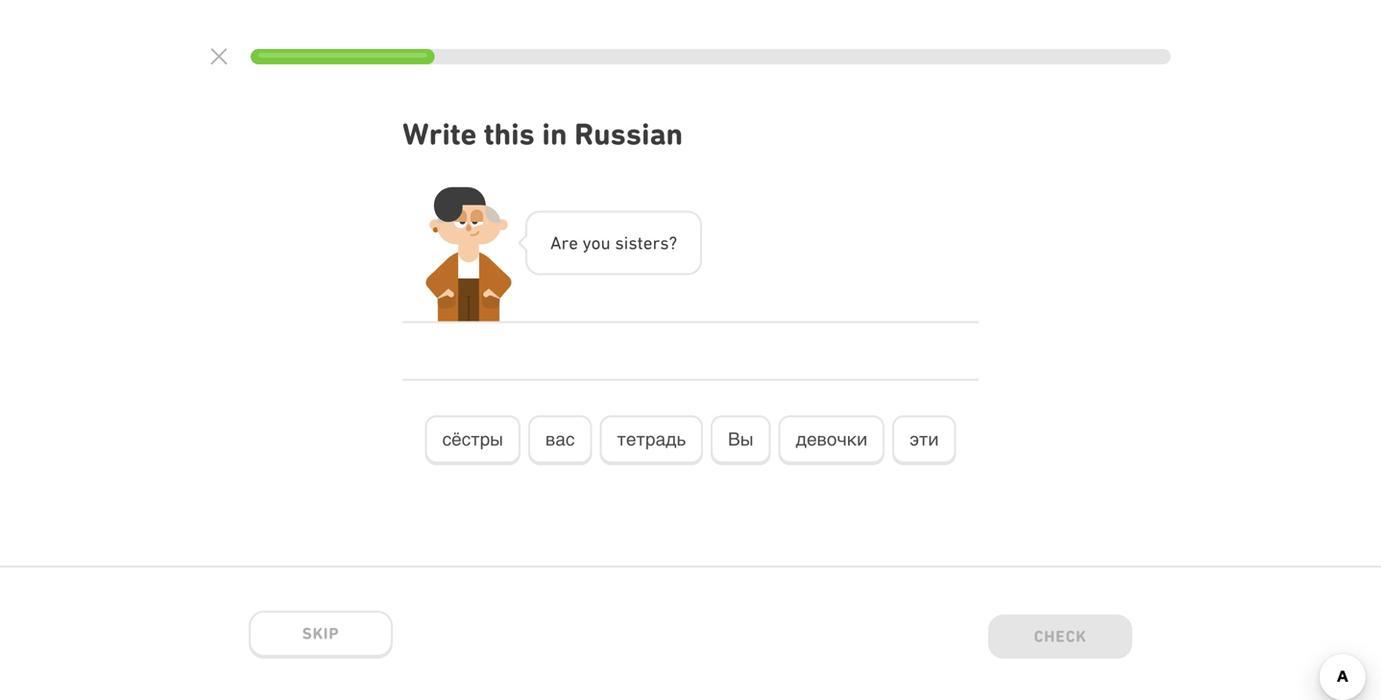 Task type: describe. For each thing, give the bounding box(es) containing it.
u
[[601, 233, 611, 253]]

1 s from the left
[[615, 233, 624, 253]]

1 e from the left
[[569, 233, 579, 253]]

эти
[[910, 429, 939, 450]]

3 s from the left
[[660, 233, 669, 253]]

write this in russian
[[403, 116, 683, 152]]

2 s from the left
[[629, 233, 638, 253]]

check button
[[989, 615, 1133, 663]]

a r e
[[551, 233, 579, 253]]

check
[[1035, 627, 1087, 646]]

o
[[592, 233, 601, 253]]

y o u s i s t e r s ?
[[583, 233, 678, 253]]

t
[[638, 233, 644, 253]]

тетрадь
[[617, 429, 686, 450]]

эти button
[[893, 416, 957, 466]]

девочки button
[[779, 416, 885, 466]]

y
[[583, 233, 592, 253]]

skip
[[302, 624, 340, 643]]

write
[[403, 116, 477, 152]]

in
[[542, 116, 568, 152]]

this
[[484, 116, 535, 152]]

?
[[669, 233, 678, 253]]



Task type: locate. For each thing, give the bounding box(es) containing it.
вас
[[546, 429, 575, 450]]

i
[[624, 233, 629, 253]]

2 r from the left
[[653, 233, 660, 253]]

0 horizontal spatial e
[[569, 233, 579, 253]]

1 horizontal spatial e
[[644, 233, 653, 253]]

вас button
[[528, 416, 592, 466]]

0 horizontal spatial r
[[562, 233, 569, 253]]

вы button
[[711, 416, 771, 466]]

s
[[615, 233, 624, 253], [629, 233, 638, 253], [660, 233, 669, 253]]

r left y
[[562, 233, 569, 253]]

r
[[562, 233, 569, 253], [653, 233, 660, 253]]

сёстры
[[443, 429, 503, 450]]

сёстры button
[[425, 416, 521, 466]]

2 horizontal spatial s
[[660, 233, 669, 253]]

e
[[569, 233, 579, 253], [644, 233, 653, 253]]

девочки
[[796, 429, 868, 450]]

1 r from the left
[[562, 233, 569, 253]]

skip button
[[249, 611, 393, 659]]

a
[[551, 233, 562, 253]]

e right i
[[644, 233, 653, 253]]

вы
[[729, 429, 754, 450]]

тетрадь button
[[600, 416, 704, 466]]

1 horizontal spatial r
[[653, 233, 660, 253]]

0 horizontal spatial s
[[615, 233, 624, 253]]

e left y
[[569, 233, 579, 253]]

1 horizontal spatial s
[[629, 233, 638, 253]]

russian
[[575, 116, 683, 152]]

2 e from the left
[[644, 233, 653, 253]]

progress bar
[[251, 49, 1171, 64]]

r right the t
[[653, 233, 660, 253]]



Task type: vqa. For each thing, say whether or not it's contained in the screenshot.
this
yes



